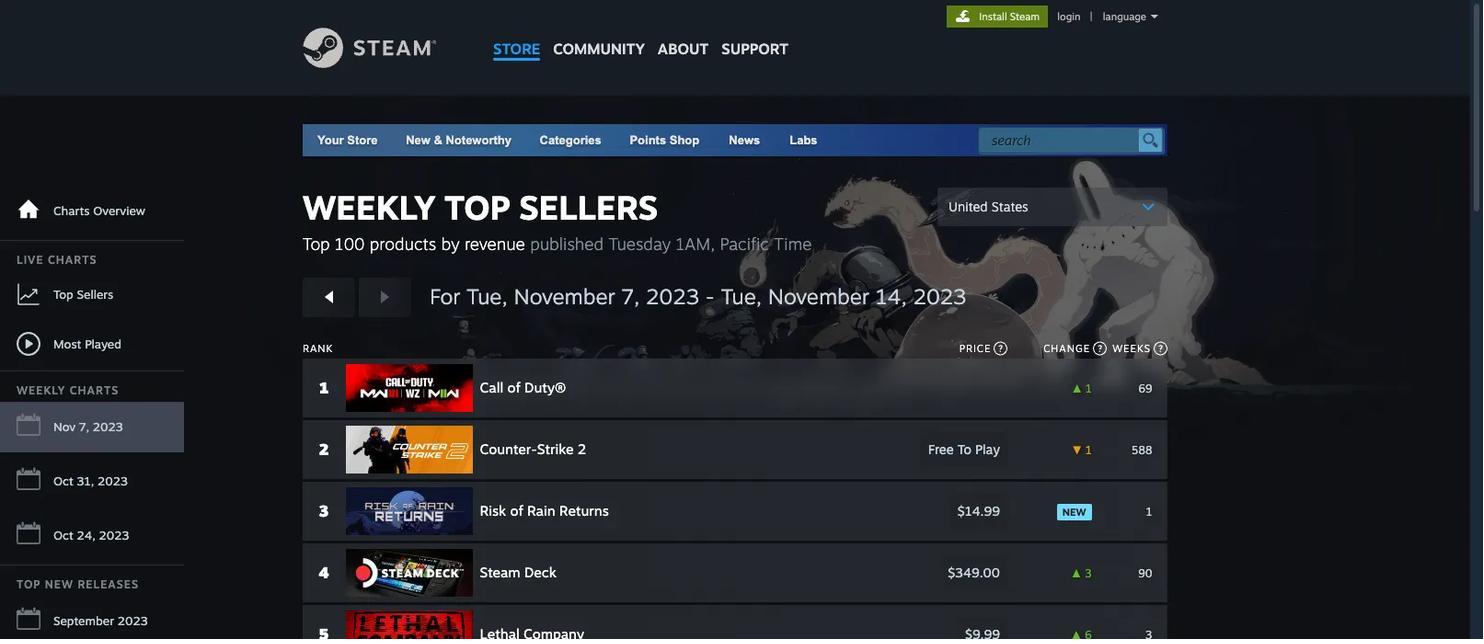 Task type: locate. For each thing, give the bounding box(es) containing it.
install steam
[[979, 10, 1040, 23]]

2023 right 31,
[[98, 474, 128, 489]]

products
[[370, 234, 436, 254]]

tuesday
[[609, 234, 671, 254]]

november down time
[[768, 283, 870, 310]]

0 vertical spatial ▲
[[1072, 381, 1083, 395]]

2 vertical spatial new
[[45, 578, 74, 592]]

0 vertical spatial oct
[[53, 474, 73, 489]]

0 horizontal spatial steam
[[480, 564, 521, 582]]

played
[[85, 336, 121, 351]]

tue, right for at the top left
[[467, 283, 508, 310]]

weeks
[[1113, 342, 1151, 355]]

login link
[[1054, 10, 1085, 23]]

2 november from the left
[[768, 283, 870, 310]]

0 horizontal spatial sellers
[[77, 287, 113, 301]]

top for sellers
[[53, 287, 73, 301]]

about
[[658, 40, 709, 58]]

november
[[514, 283, 616, 310], [768, 283, 870, 310]]

of right call
[[508, 379, 521, 397]]

charts
[[53, 203, 90, 218], [48, 253, 97, 267], [70, 384, 119, 398]]

top
[[445, 187, 510, 228], [303, 234, 330, 254], [53, 287, 73, 301], [17, 578, 41, 592]]

▼
[[1072, 443, 1083, 457]]

by
[[441, 234, 460, 254]]

1 vertical spatial 7,
[[79, 420, 89, 434]]

tue, right -
[[721, 283, 762, 310]]

1 down rank
[[320, 378, 329, 398]]

▲ for 1
[[1072, 381, 1083, 395]]

install steam link
[[947, 6, 1048, 28]]

▲
[[1072, 381, 1083, 395], [1072, 566, 1083, 580]]

new up september
[[45, 578, 74, 592]]

1 vertical spatial 3
[[1086, 566, 1093, 580]]

1 horizontal spatial sellers
[[519, 187, 658, 228]]

1 vertical spatial oct
[[53, 528, 73, 543]]

oct
[[53, 474, 73, 489], [53, 528, 73, 543]]

0 vertical spatial of
[[508, 379, 521, 397]]

free
[[929, 442, 955, 457]]

1 vertical spatial sellers
[[77, 287, 113, 301]]

free to play
[[929, 442, 1001, 457]]

overview
[[93, 203, 145, 218]]

september 2023
[[53, 614, 148, 629]]

labs link
[[775, 124, 833, 156]]

▲ down change at the bottom of page
[[1072, 381, 1083, 395]]

new for new
[[1063, 506, 1087, 519]]

returns
[[560, 503, 610, 520]]

sellers
[[519, 187, 658, 228], [77, 287, 113, 301]]

weekly for weekly top sellers
[[303, 187, 436, 228]]

charts left overview
[[53, 203, 90, 218]]

1 vertical spatial charts
[[48, 253, 97, 267]]

2 horizontal spatial new
[[1063, 506, 1087, 519]]

new up ▲ 3
[[1063, 506, 1087, 519]]

1
[[320, 378, 329, 398], [1086, 381, 1093, 395], [1086, 443, 1093, 457], [1147, 505, 1153, 519]]

steam deck
[[480, 564, 557, 582]]

0 horizontal spatial tue,
[[467, 283, 508, 310]]

2
[[319, 440, 329, 459], [578, 441, 587, 458]]

1 vertical spatial of
[[511, 503, 524, 520]]

0 vertical spatial new
[[406, 133, 431, 147]]

labs
[[790, 133, 818, 147]]

sellers up published
[[519, 187, 658, 228]]

1 november from the left
[[514, 283, 616, 310]]

of right "risk"
[[511, 503, 524, 520]]

▲ 3
[[1072, 566, 1093, 580]]

31,
[[77, 474, 94, 489]]

steam deck link
[[346, 549, 878, 597]]

3 left "90"
[[1086, 566, 1093, 580]]

3
[[320, 502, 329, 521], [1086, 566, 1093, 580]]

weekly for weekly charts
[[17, 384, 66, 398]]

1 horizontal spatial tue,
[[721, 283, 762, 310]]

3 up 4 at the left of the page
[[320, 502, 329, 521]]

2023 right 24,
[[99, 528, 129, 543]]

▲ left "90"
[[1072, 566, 1083, 580]]

0 vertical spatial weekly
[[303, 187, 436, 228]]

1 tue, from the left
[[467, 283, 508, 310]]

top new releases
[[17, 578, 139, 592]]

2 tue, from the left
[[721, 283, 762, 310]]

nov 7, 2023 link
[[0, 402, 184, 453]]

steam
[[1010, 10, 1040, 23], [480, 564, 521, 582]]

nov
[[53, 420, 76, 434]]

7, down the tuesday
[[622, 283, 640, 310]]

new & noteworthy link
[[406, 133, 512, 147]]

duty®
[[525, 379, 567, 397]]

categories link
[[540, 133, 602, 147]]

2023
[[646, 283, 700, 310], [913, 283, 967, 310], [93, 420, 123, 434], [98, 474, 128, 489], [99, 528, 129, 543], [118, 614, 148, 629]]

sellers up most played link at the left bottom of page
[[77, 287, 113, 301]]

top sellers link
[[0, 272, 184, 318]]

community
[[553, 40, 645, 58]]

0 vertical spatial 7,
[[622, 283, 640, 310]]

1 vertical spatial ▲
[[1072, 566, 1083, 580]]

0 horizontal spatial 7,
[[79, 420, 89, 434]]

▲ for 4
[[1072, 566, 1083, 580]]

news link
[[714, 124, 775, 156]]

of
[[508, 379, 521, 397], [511, 503, 524, 520]]

7, right nov
[[79, 420, 89, 434]]

weekly up 100
[[303, 187, 436, 228]]

deck
[[525, 564, 557, 582]]

install
[[979, 10, 1007, 23]]

of for 3
[[511, 503, 524, 520]]

charts up top sellers
[[48, 253, 97, 267]]

69
[[1139, 381, 1153, 395]]

new left &
[[406, 133, 431, 147]]

november down published
[[514, 283, 616, 310]]

0 vertical spatial sellers
[[519, 187, 658, 228]]

1 horizontal spatial weekly
[[303, 187, 436, 228]]

1 vertical spatial new
[[1063, 506, 1087, 519]]

of for 1
[[508, 379, 521, 397]]

charts overview link
[[0, 186, 184, 237]]

charts overview
[[53, 203, 145, 218]]

1 vertical spatial weekly
[[17, 384, 66, 398]]

play
[[976, 442, 1001, 457]]

4
[[319, 563, 330, 583]]

top left 100
[[303, 234, 330, 254]]

live
[[17, 253, 44, 267]]

steam right "install"
[[1010, 10, 1040, 23]]

90
[[1139, 566, 1153, 580]]

steam left deck
[[480, 564, 521, 582]]

charts for top
[[48, 253, 97, 267]]

2 oct from the top
[[53, 528, 73, 543]]

united states
[[949, 199, 1029, 214]]

1 horizontal spatial new
[[406, 133, 431, 147]]

7,
[[622, 283, 640, 310], [79, 420, 89, 434]]

top up "september 2023" link
[[17, 578, 41, 592]]

0 horizontal spatial weekly
[[17, 384, 66, 398]]

most played
[[53, 336, 121, 351]]

0 horizontal spatial new
[[45, 578, 74, 592]]

risk
[[480, 503, 507, 520]]

2023 right '14,'
[[913, 283, 967, 310]]

for
[[430, 283, 461, 310]]

0 horizontal spatial november
[[514, 283, 616, 310]]

2023 down releases
[[118, 614, 148, 629]]

charts up nov 7, 2023
[[70, 384, 119, 398]]

0 vertical spatial charts
[[53, 203, 90, 218]]

oct for oct 24, 2023
[[53, 528, 73, 543]]

0 vertical spatial 3
[[320, 502, 329, 521]]

1 horizontal spatial 2
[[578, 441, 587, 458]]

nov 7, 2023
[[53, 420, 123, 434]]

oct left 31,
[[53, 474, 73, 489]]

2 vertical spatial charts
[[70, 384, 119, 398]]

for tue, november 7, 2023 - tue, november 14, 2023
[[430, 283, 967, 310]]

1 horizontal spatial 3
[[1086, 566, 1093, 580]]

pacific
[[720, 234, 769, 254]]

1 horizontal spatial steam
[[1010, 10, 1040, 23]]

0 horizontal spatial 3
[[320, 502, 329, 521]]

call of duty® link
[[346, 364, 878, 412]]

oct left 24,
[[53, 528, 73, 543]]

top down "live charts"
[[53, 287, 73, 301]]

1 oct from the top
[[53, 474, 73, 489]]

1 horizontal spatial november
[[768, 283, 870, 310]]

weekly up nov
[[17, 384, 66, 398]]

login
[[1058, 10, 1081, 23]]

oct 31, 2023
[[53, 474, 128, 489]]



Task type: describe. For each thing, give the bounding box(es) containing it.
rank
[[303, 342, 333, 355]]

points
[[630, 133, 666, 147]]

most played link
[[0, 321, 184, 367]]

counter-
[[480, 441, 538, 458]]

oct 24, 2023 link
[[0, 511, 184, 561]]

new for new & noteworthy
[[406, 133, 431, 147]]

noteworthy
[[446, 133, 512, 147]]

september
[[53, 614, 114, 629]]

1 horizontal spatial 7,
[[622, 283, 640, 310]]

oct 31, 2023 link
[[0, 456, 184, 507]]

&
[[434, 133, 443, 147]]

revenue
[[465, 234, 525, 254]]

language
[[1103, 10, 1147, 23]]

login | language
[[1058, 10, 1147, 23]]

1 vertical spatial steam
[[480, 564, 521, 582]]

0 horizontal spatial 2
[[319, 440, 329, 459]]

store
[[347, 133, 378, 147]]

published
[[530, 234, 604, 254]]

your
[[318, 133, 344, 147]]

2023 right nov
[[93, 420, 123, 434]]

september 2023 link
[[0, 596, 184, 640]]

support link
[[715, 0, 795, 63]]

top for new
[[17, 578, 41, 592]]

united
[[949, 199, 988, 214]]

24,
[[77, 528, 96, 543]]

your store
[[318, 133, 378, 147]]

charts for nov
[[70, 384, 119, 398]]

risk of rain returns link
[[346, 488, 878, 536]]

weekly charts
[[17, 384, 119, 398]]

$349.00
[[949, 565, 1001, 581]]

1am,
[[676, 234, 715, 254]]

shop
[[670, 133, 700, 147]]

about link
[[651, 0, 715, 63]]

counter-strike 2
[[480, 441, 587, 458]]

top 100 products by revenue published tuesday 1am, pacific time
[[303, 234, 812, 254]]

store link
[[487, 0, 547, 67]]

weekly top sellers
[[303, 187, 658, 228]]

1 right ▼
[[1086, 443, 1093, 457]]

2023 left -
[[646, 283, 700, 310]]

1 down change at the bottom of page
[[1086, 381, 1093, 395]]

call of duty®
[[480, 379, 567, 397]]

588
[[1132, 443, 1153, 457]]

call
[[480, 379, 504, 397]]

community link
[[547, 0, 651, 67]]

store
[[493, 40, 540, 58]]

releases
[[78, 578, 139, 592]]

price
[[960, 342, 992, 355]]

time
[[774, 234, 812, 254]]

change
[[1044, 342, 1091, 355]]

oct 24, 2023
[[53, 528, 129, 543]]

sellers inside 'top sellers' link
[[77, 287, 113, 301]]

news
[[729, 133, 760, 147]]

0 vertical spatial steam
[[1010, 10, 1040, 23]]

▼ 1
[[1072, 443, 1093, 457]]

$14.99
[[958, 503, 1001, 519]]

top for 100
[[303, 234, 330, 254]]

oct for oct 31, 2023
[[53, 474, 73, 489]]

▲ 1
[[1072, 381, 1093, 395]]

live charts
[[17, 253, 97, 267]]

counter-strike 2 link
[[346, 426, 878, 474]]

1 up "90"
[[1147, 505, 1153, 519]]

most
[[53, 336, 81, 351]]

categories
[[540, 133, 602, 147]]

to
[[958, 442, 972, 457]]

rain
[[528, 503, 556, 520]]

states
[[992, 199, 1029, 214]]

charts inside charts overview link
[[53, 203, 90, 218]]

points shop
[[630, 133, 700, 147]]

top sellers
[[53, 287, 113, 301]]

top up revenue
[[445, 187, 510, 228]]

100
[[335, 234, 365, 254]]

-
[[706, 283, 715, 310]]

|
[[1090, 10, 1093, 23]]

new & noteworthy
[[406, 133, 512, 147]]

support
[[722, 40, 789, 58]]

your store link
[[318, 133, 378, 147]]

risk of rain returns
[[480, 503, 610, 520]]

strike
[[538, 441, 574, 458]]

14,
[[876, 283, 907, 310]]

search text field
[[992, 129, 1135, 153]]

points shop link
[[615, 124, 714, 156]]



Task type: vqa. For each thing, say whether or not it's contained in the screenshot.
100 top
yes



